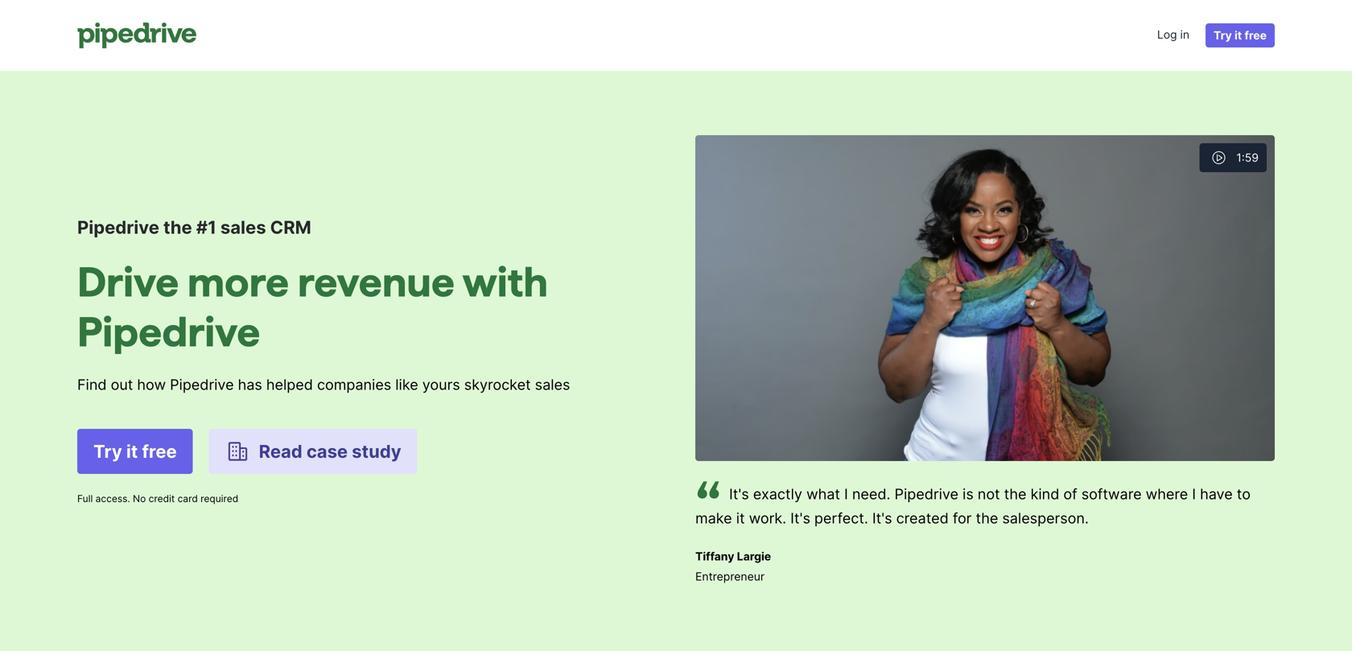 Task type: locate. For each thing, give the bounding box(es) containing it.
try up the access.
[[93, 441, 122, 463]]

required
[[201, 493, 239, 505]]

i left have
[[1193, 486, 1197, 503]]

like
[[396, 376, 418, 394]]

0 horizontal spatial it's
[[730, 486, 749, 503]]

1 horizontal spatial free
[[1245, 29, 1267, 42]]

0 vertical spatial it
[[1235, 29, 1243, 42]]

for
[[953, 510, 972, 527]]

the
[[163, 217, 192, 238], [1005, 486, 1027, 503], [976, 510, 999, 527]]

2 vertical spatial the
[[976, 510, 999, 527]]

salesperson.
[[1003, 510, 1089, 527]]

try it free right in at the right of the page
[[1214, 29, 1267, 42]]

1 horizontal spatial sales
[[535, 376, 570, 394]]

0 horizontal spatial try
[[93, 441, 122, 463]]

2 vertical spatial it
[[737, 510, 745, 527]]

log
[[1158, 28, 1178, 41]]

0 vertical spatial try
[[1214, 29, 1233, 42]]

1 vertical spatial try it free
[[93, 441, 177, 463]]

0 vertical spatial the
[[163, 217, 192, 238]]

i right what
[[845, 486, 849, 503]]

crm
[[270, 217, 311, 238]]

try it free for the rightmost try it free button
[[1214, 29, 1267, 42]]

try right in at the right of the page
[[1214, 29, 1233, 42]]

try it free button up no
[[77, 429, 193, 474]]

it's right work.
[[791, 510, 811, 527]]

2 horizontal spatial the
[[1005, 486, 1027, 503]]

pipedrive up 'created'
[[895, 486, 959, 503]]

pipedrive the #1 sales crm
[[77, 217, 311, 238]]

the left #1
[[163, 217, 192, 238]]

read case study
[[259, 441, 402, 463]]

i
[[845, 486, 849, 503], [1193, 486, 1197, 503]]

largie
[[737, 550, 772, 564]]

the right not
[[1005, 486, 1027, 503]]

log in
[[1158, 28, 1190, 41]]

sales right #1
[[221, 217, 266, 238]]

0 horizontal spatial sales
[[221, 217, 266, 238]]

it's up "make"
[[730, 486, 749, 503]]

1 vertical spatial free
[[142, 441, 177, 463]]

what
[[807, 486, 841, 503]]

find out how pipedrive has helped companies like yours skyrocket sales
[[77, 376, 570, 394]]

1 vertical spatial try it free button
[[77, 429, 193, 474]]

it
[[1235, 29, 1243, 42], [126, 441, 138, 463], [737, 510, 745, 527]]

the down not
[[976, 510, 999, 527]]

1 vertical spatial it
[[126, 441, 138, 463]]

full
[[77, 493, 93, 505]]

it for the rightmost try it free button
[[1235, 29, 1243, 42]]

perfect.
[[815, 510, 869, 527]]

try it free up no
[[93, 441, 177, 463]]

1 vertical spatial try
[[93, 441, 122, 463]]

2 horizontal spatial it
[[1235, 29, 1243, 42]]

free right in at the right of the page
[[1245, 29, 1267, 42]]

it's exactly what i need. pipedrive is not the kind of software where i have to make it work. it's perfect. it's created for the salesperson.
[[696, 486, 1251, 527]]

credit
[[149, 493, 175, 505]]

no
[[133, 493, 146, 505]]

tiffany
[[696, 550, 735, 564]]

drive
[[77, 259, 179, 305]]

1 horizontal spatial i
[[1193, 486, 1197, 503]]

it up no
[[126, 441, 138, 463]]

software
[[1082, 486, 1142, 503]]

has
[[238, 376, 262, 394]]

it right in at the right of the page
[[1235, 29, 1243, 42]]

try it free button right in at the right of the page
[[1206, 23, 1275, 48]]

it's down need. at the bottom
[[873, 510, 893, 527]]

companies
[[317, 376, 392, 394]]

it's
[[730, 486, 749, 503], [791, 510, 811, 527], [873, 510, 893, 527]]

pipedrive inside it's exactly what i need. pipedrive is not the kind of software where i have to make it work. it's perfect. it's created for the salesperson.
[[895, 486, 959, 503]]

0 horizontal spatial the
[[163, 217, 192, 238]]

0 vertical spatial try it free button
[[1206, 23, 1275, 48]]

it inside it's exactly what i need. pipedrive is not the kind of software where i have to make it work. it's perfect. it's created for the salesperson.
[[737, 510, 745, 527]]

free
[[1245, 29, 1267, 42], [142, 441, 177, 463]]

1 horizontal spatial it
[[737, 510, 745, 527]]

free up "full access. no credit card required"
[[142, 441, 177, 463]]

try it free
[[1214, 29, 1267, 42], [93, 441, 177, 463]]

0 horizontal spatial try it free
[[93, 441, 177, 463]]

0 vertical spatial free
[[1245, 29, 1267, 42]]

sales
[[221, 217, 266, 238], [535, 376, 570, 394]]

try
[[1214, 29, 1233, 42], [93, 441, 122, 463]]

try it free button
[[1206, 23, 1275, 48], [77, 429, 193, 474]]

it right "make"
[[737, 510, 745, 527]]

pipedrive up how
[[77, 309, 260, 355]]

0 horizontal spatial i
[[845, 486, 849, 503]]

read
[[259, 441, 303, 463]]

1:59 button
[[696, 126, 1275, 471]]

2 i from the left
[[1193, 486, 1197, 503]]

1 horizontal spatial it's
[[791, 510, 811, 527]]

0 vertical spatial try it free
[[1214, 29, 1267, 42]]

1 horizontal spatial try it free
[[1214, 29, 1267, 42]]

how
[[137, 376, 166, 394]]

revenue
[[298, 259, 455, 305]]

pipedrive
[[77, 217, 159, 238], [77, 309, 260, 355], [170, 376, 234, 394], [895, 486, 959, 503]]

0 horizontal spatial it
[[126, 441, 138, 463]]

sales right skyrocket
[[535, 376, 570, 394]]

read case study link
[[209, 429, 418, 474]]



Task type: vqa. For each thing, say whether or not it's contained in the screenshot.
WHAT in the right bottom of the page
yes



Task type: describe. For each thing, give the bounding box(es) containing it.
1 horizontal spatial try it free button
[[1206, 23, 1275, 48]]

with
[[463, 259, 548, 305]]

work.
[[749, 510, 787, 527]]

skyrocket
[[464, 376, 531, 394]]

0 horizontal spatial try it free button
[[77, 429, 193, 474]]

helped
[[266, 376, 313, 394]]

1 vertical spatial sales
[[535, 376, 570, 394]]

pipedrive inside the drive more revenue with pipedrive
[[77, 309, 260, 355]]

out
[[111, 376, 133, 394]]

#1
[[196, 217, 216, 238]]

to
[[1237, 486, 1251, 503]]

0 vertical spatial sales
[[221, 217, 266, 238]]

1 i from the left
[[845, 486, 849, 503]]

pipedrive left has
[[170, 376, 234, 394]]

not
[[978, 486, 1001, 503]]

2 horizontal spatial it's
[[873, 510, 893, 527]]

exactly
[[753, 486, 803, 503]]

access.
[[96, 493, 130, 505]]

it for try it free button to the left
[[126, 441, 138, 463]]

more
[[187, 259, 289, 305]]

1 horizontal spatial try
[[1214, 29, 1233, 42]]

try it free for try it free button to the left
[[93, 441, 177, 463]]

where
[[1146, 486, 1189, 503]]

kind
[[1031, 486, 1060, 503]]

find
[[77, 376, 107, 394]]

entrepreneur
[[696, 570, 765, 584]]

need.
[[853, 486, 891, 503]]

of
[[1064, 486, 1078, 503]]

xs image
[[1210, 148, 1229, 167]]

1 horizontal spatial the
[[976, 510, 999, 527]]

in
[[1181, 28, 1190, 41]]

drive more revenue with pipedrive
[[77, 259, 548, 355]]

case
[[307, 441, 348, 463]]

pipedrive up drive
[[77, 217, 159, 238]]

1:59
[[1237, 151, 1259, 165]]

1 vertical spatial the
[[1005, 486, 1027, 503]]

is
[[963, 486, 974, 503]]

0 horizontal spatial free
[[142, 441, 177, 463]]

full access. no credit card required
[[77, 493, 239, 505]]

card
[[178, 493, 198, 505]]

yours
[[423, 376, 460, 394]]

make
[[696, 510, 732, 527]]

tiffany largie entrepreneur
[[696, 550, 772, 584]]

have
[[1201, 486, 1233, 503]]

created
[[897, 510, 949, 527]]

study
[[352, 441, 402, 463]]

log in link
[[1158, 23, 1190, 48]]



